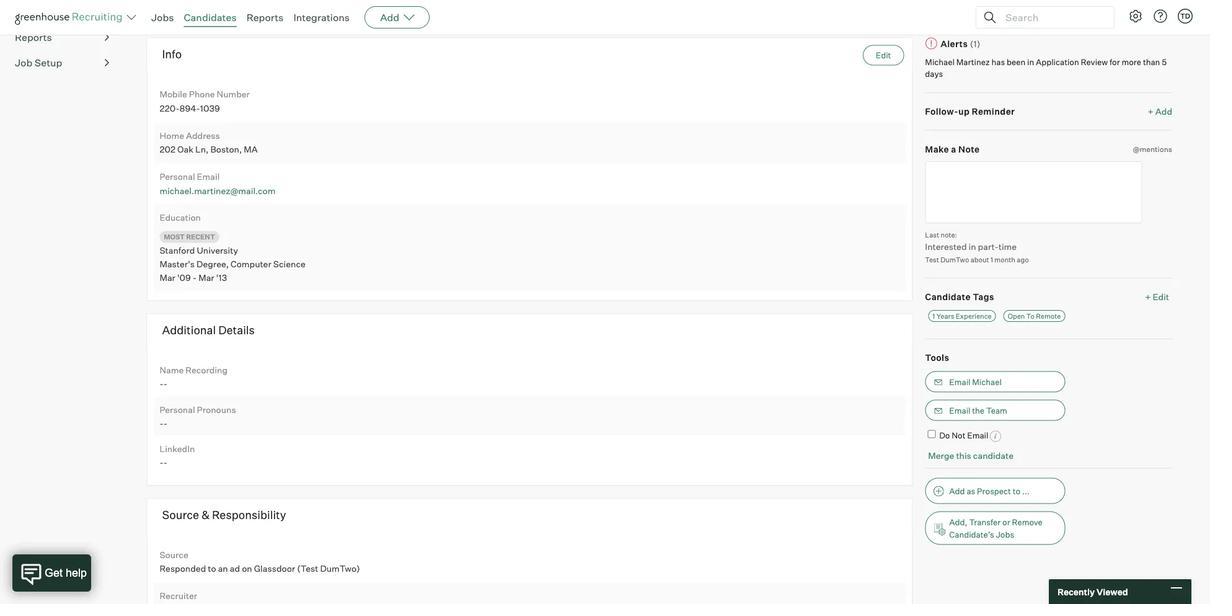 Task type: locate. For each thing, give the bounding box(es) containing it.
0 horizontal spatial michael
[[926, 57, 955, 67]]

source left &
[[162, 508, 199, 522]]

0 vertical spatial reports link
[[247, 11, 284, 24]]

in up about
[[969, 241, 977, 252]]

email michael
[[950, 377, 1002, 387]]

(1)
[[971, 38, 981, 49]]

1 vertical spatial reports
[[15, 31, 52, 44]]

2 vertical spatial 1
[[933, 312, 936, 320]]

in right been
[[1028, 57, 1035, 67]]

as
[[967, 486, 976, 496]]

+ add
[[1149, 106, 1173, 117]]

follow
[[1147, 5, 1173, 16]]

add for add as prospect to ...
[[950, 486, 966, 496]]

to inside the source responded to an ad on glassdoor (test dumtwo)
[[208, 563, 216, 574]]

1 horizontal spatial 1
[[933, 312, 936, 320]]

1 vertical spatial edit
[[1154, 292, 1170, 303]]

1 horizontal spatial linkedin
[[305, 3, 340, 14]]

personal for michael.martinez@mail.com
[[160, 171, 195, 182]]

linkedin
[[305, 3, 340, 14], [160, 443, 195, 454]]

None text field
[[926, 161, 1143, 223]]

email inside personal email michael.martinez@mail.com
[[197, 171, 220, 182]]

'09
[[177, 272, 191, 283]]

experience
[[956, 312, 992, 320]]

1 mar from the left
[[160, 272, 176, 283]]

recording
[[186, 365, 228, 376]]

1 vertical spatial +
[[1146, 292, 1152, 303]]

0 vertical spatial linkedin
[[305, 3, 340, 14]]

for
[[1110, 57, 1121, 67]]

reports link down greenhouse recruiting image
[[15, 30, 109, 45]]

in inside last note: interested in part-time test dumtwo               about 1 month               ago
[[969, 241, 977, 252]]

reports
[[247, 11, 284, 24], [15, 31, 52, 44]]

reports right candidates
[[247, 11, 284, 24]]

jobs up info
[[151, 11, 174, 24]]

email right not
[[968, 430, 989, 440]]

email left the the
[[950, 405, 971, 415]]

michael up email the team button
[[973, 377, 1002, 387]]

1 vertical spatial in
[[969, 241, 977, 252]]

reports link right candidates
[[247, 11, 284, 24]]

source responded to an ad on glassdoor (test dumtwo)
[[160, 550, 362, 574]]

1 vertical spatial 1
[[991, 255, 994, 264]]

personal down name recording --
[[160, 404, 195, 415]]

0 horizontal spatial mar
[[160, 272, 176, 283]]

1 vertical spatial linkedin
[[160, 443, 195, 454]]

personal inside personal pronouns --
[[160, 404, 195, 415]]

mar down degree
[[199, 272, 214, 283]]

email the team button
[[926, 400, 1066, 421]]

this
[[957, 450, 972, 461]]

review
[[1082, 57, 1109, 67]]

mar left '09 at the left of page
[[160, 272, 176, 283]]

0 vertical spatial +
[[1149, 106, 1154, 117]]

202
[[160, 144, 176, 155]]

-
[[193, 272, 197, 283], [160, 378, 164, 389], [164, 378, 168, 389], [160, 418, 164, 429], [164, 418, 168, 429], [160, 457, 164, 468], [164, 457, 168, 468]]

jobs down or
[[997, 529, 1015, 539]]

0 horizontal spatial details
[[218, 323, 255, 337]]

part-
[[979, 241, 999, 252]]

source up responded at the left bottom of the page
[[160, 550, 188, 561]]

0 vertical spatial source
[[162, 508, 199, 522]]

1 horizontal spatial edit
[[1154, 292, 1170, 303]]

0 horizontal spatial linkedin
[[160, 443, 195, 454]]

(test
[[297, 563, 318, 574]]

1 vertical spatial source
[[160, 550, 188, 561]]

1 horizontal spatial job
[[165, 3, 181, 14]]

0 horizontal spatial reports
[[15, 31, 52, 44]]

name recording --
[[160, 365, 228, 389]]

home
[[160, 130, 184, 141]]

transfer
[[970, 517, 1001, 527]]

recruiter
[[160, 591, 197, 601]]

0 horizontal spatial add
[[380, 11, 400, 24]]

configure image
[[1129, 9, 1144, 24]]

2 horizontal spatial add
[[1156, 106, 1173, 117]]

1 vertical spatial to
[[208, 563, 216, 574]]

michael
[[926, 57, 955, 67], [973, 377, 1002, 387]]

,
[[226, 259, 229, 269]]

name
[[160, 365, 184, 376]]

...
[[1023, 486, 1030, 496]]

1 horizontal spatial to
[[1014, 486, 1021, 496]]

make a note
[[926, 144, 981, 155]]

1 vertical spatial jobs
[[997, 529, 1015, 539]]

michael up days
[[926, 57, 955, 67]]

boston,
[[211, 144, 242, 155]]

email the team
[[950, 405, 1008, 415]]

to
[[1014, 486, 1021, 496], [208, 563, 216, 574]]

+ edit
[[1146, 292, 1170, 303]]

more
[[1123, 57, 1142, 67]]

been
[[1007, 57, 1026, 67]]

&
[[202, 508, 210, 522]]

remove
[[1013, 517, 1043, 527]]

add inside popup button
[[380, 11, 400, 24]]

0 horizontal spatial jobs
[[151, 11, 174, 24]]

email up michael.martinez@mail.com
[[197, 171, 220, 182]]

0 horizontal spatial reports link
[[15, 30, 109, 45]]

details right 'additional'
[[218, 323, 255, 337]]

merge
[[929, 450, 955, 461]]

to left "..."
[[1014, 486, 1021, 496]]

merge this candidate
[[929, 450, 1014, 461]]

0 horizontal spatial in
[[969, 241, 977, 252]]

+ for + add
[[1149, 106, 1154, 117]]

jobs inside add, transfer or remove candidate's jobs
[[997, 529, 1015, 539]]

activity feed link
[[195, 3, 248, 21]]

1 horizontal spatial michael
[[973, 377, 1002, 387]]

@mentions
[[1134, 144, 1173, 154]]

0 vertical spatial reports
[[247, 11, 284, 24]]

candidates
[[184, 11, 237, 24]]

1 horizontal spatial jobs
[[997, 529, 1015, 539]]

1 left the years
[[933, 312, 936, 320]]

setup
[[35, 57, 62, 69]]

ma
[[244, 144, 258, 155]]

linkedin for linkedin --
[[160, 443, 195, 454]]

most
[[164, 233, 185, 241]]

add as prospect to ...
[[950, 486, 1030, 496]]

test
[[926, 255, 940, 264]]

1 vertical spatial michael
[[973, 377, 1002, 387]]

personal
[[160, 171, 195, 182], [160, 404, 195, 415]]

to inside button
[[1014, 486, 1021, 496]]

1 horizontal spatial in
[[1028, 57, 1035, 67]]

reports inside 'link'
[[15, 31, 52, 44]]

0 vertical spatial job
[[165, 3, 181, 14]]

linkedin right the details link
[[305, 3, 340, 14]]

reminder
[[972, 106, 1016, 117]]

an
[[218, 563, 228, 574]]

computer
[[231, 259, 272, 269]]

2 horizontal spatial 1
[[991, 255, 994, 264]]

candidate
[[926, 292, 971, 303]]

1 right on
[[160, 3, 163, 14]]

5
[[1163, 57, 1168, 67]]

2 mar from the left
[[199, 272, 214, 283]]

0 vertical spatial michael
[[926, 57, 955, 67]]

source & responsibility
[[162, 508, 286, 522]]

glassdoor
[[254, 563, 295, 574]]

0 horizontal spatial 1
[[160, 3, 163, 14]]

Do Not Email checkbox
[[928, 430, 936, 438]]

0 horizontal spatial edit
[[876, 50, 892, 60]]

1 personal from the top
[[160, 171, 195, 182]]

1 years experience
[[933, 312, 992, 320]]

last note: interested in part-time test dumtwo               about 1 month               ago
[[926, 231, 1030, 264]]

to left an
[[208, 563, 216, 574]]

0 horizontal spatial to
[[208, 563, 216, 574]]

alerts
[[941, 38, 969, 49]]

dumtwo)
[[320, 563, 360, 574]]

viewed
[[1097, 586, 1129, 597]]

responsibility
[[212, 508, 286, 522]]

interested
[[926, 241, 967, 252]]

2 vertical spatial add
[[950, 486, 966, 496]]

personal inside personal email michael.martinez@mail.com
[[160, 171, 195, 182]]

reports down pipeline
[[15, 31, 52, 44]]

do
[[940, 430, 951, 440]]

job right on
[[165, 3, 181, 14]]

job
[[165, 3, 181, 14], [15, 57, 32, 69]]

jobs
[[151, 11, 174, 24], [997, 529, 1015, 539]]

0 vertical spatial add
[[380, 11, 400, 24]]

responded
[[160, 563, 206, 574]]

2 personal from the top
[[160, 404, 195, 415]]

oak
[[177, 144, 194, 155]]

up
[[959, 106, 970, 117]]

1 horizontal spatial details
[[262, 3, 290, 14]]

number
[[217, 89, 250, 100]]

job left setup
[[15, 57, 32, 69]]

- inside most recent stanford university master's degree , computer science mar '09 - mar '13
[[193, 272, 197, 283]]

source for source & responsibility
[[162, 508, 199, 522]]

personal down oak
[[160, 171, 195, 182]]

details right feed
[[262, 3, 290, 14]]

a
[[952, 144, 957, 155]]

1 horizontal spatial mar
[[199, 272, 214, 283]]

1 vertical spatial job
[[15, 57, 32, 69]]

1 right about
[[991, 255, 994, 264]]

0 vertical spatial in
[[1028, 57, 1035, 67]]

1 horizontal spatial add
[[950, 486, 966, 496]]

+ edit link
[[1143, 289, 1173, 306]]

0 vertical spatial personal
[[160, 171, 195, 182]]

info
[[162, 47, 182, 61]]

1 vertical spatial personal
[[160, 404, 195, 415]]

0 vertical spatial to
[[1014, 486, 1021, 496]]

add inside button
[[950, 486, 966, 496]]

michael.martinez@mail.com
[[160, 185, 276, 196]]

activity feed
[[195, 3, 248, 14]]

source inside the source responded to an ad on glassdoor (test dumtwo)
[[160, 550, 188, 561]]

linkedin down personal pronouns -- on the left of page
[[160, 443, 195, 454]]

0 vertical spatial edit
[[876, 50, 892, 60]]

greenhouse recruiting image
[[15, 10, 127, 25]]

0 horizontal spatial job
[[15, 57, 32, 69]]

source
[[162, 508, 199, 522], [160, 550, 188, 561]]



Task type: describe. For each thing, give the bounding box(es) containing it.
1 years experience link
[[929, 310, 997, 322]]

add for add
[[380, 11, 400, 24]]

1039
[[200, 103, 220, 114]]

dumtwo
[[941, 255, 970, 264]]

the
[[973, 405, 985, 415]]

not
[[952, 430, 966, 440]]

open to remote
[[1009, 312, 1062, 320]]

activity
[[195, 3, 226, 14]]

last
[[926, 231, 940, 239]]

merge this candidate link
[[929, 450, 1014, 461]]

894-
[[180, 103, 200, 114]]

email up 'email the team'
[[950, 377, 971, 387]]

+ add link
[[1149, 106, 1173, 118]]

@mentions link
[[1134, 143, 1173, 155]]

linkedin --
[[160, 443, 195, 468]]

email michael button
[[926, 371, 1066, 392]]

michael inside michael martinez has been in application review for more than 5 days
[[926, 57, 955, 67]]

note
[[959, 144, 981, 155]]

add, transfer or remove candidate's jobs
[[950, 517, 1043, 539]]

linkedin for linkedin
[[305, 3, 340, 14]]

0 vertical spatial 1
[[160, 3, 163, 14]]

ago
[[1018, 255, 1030, 264]]

on 1 job link
[[147, 3, 181, 21]]

+ for + edit
[[1146, 292, 1152, 303]]

recently viewed
[[1058, 586, 1129, 597]]

1 horizontal spatial reports link
[[247, 11, 284, 24]]

td
[[1181, 12, 1191, 20]]

team
[[987, 405, 1008, 415]]

feed
[[228, 3, 248, 14]]

edit link
[[863, 45, 905, 66]]

1 vertical spatial add
[[1156, 106, 1173, 117]]

education
[[160, 212, 201, 223]]

science
[[273, 259, 306, 269]]

job setup
[[15, 57, 62, 69]]

make
[[926, 144, 950, 155]]

in inside michael martinez has been in application review for more than 5 days
[[1028, 57, 1035, 67]]

ln,
[[195, 144, 209, 155]]

pipeline link
[[15, 4, 109, 19]]

pronouns
[[197, 404, 236, 415]]

add,
[[950, 517, 968, 527]]

details link
[[262, 3, 290, 21]]

td button
[[1179, 9, 1194, 24]]

0 vertical spatial jobs
[[151, 11, 174, 24]]

source for source responded to an ad on glassdoor (test dumtwo)
[[160, 550, 188, 561]]

follow-up reminder
[[926, 106, 1016, 117]]

add as prospect to ... button
[[926, 478, 1066, 504]]

michael.martinez@mail.com link
[[160, 185, 276, 196]]

has
[[992, 57, 1006, 67]]

candidates link
[[184, 11, 237, 24]]

application
[[1037, 57, 1080, 67]]

remote
[[1037, 312, 1062, 320]]

or
[[1003, 517, 1011, 527]]

integrations
[[294, 11, 350, 24]]

open
[[1009, 312, 1026, 320]]

years
[[937, 312, 955, 320]]

additional
[[162, 323, 216, 337]]

on 1 job
[[147, 3, 181, 14]]

mobile
[[160, 89, 187, 100]]

0 vertical spatial details
[[262, 3, 290, 14]]

on
[[242, 563, 252, 574]]

candidate tags
[[926, 292, 995, 303]]

university
[[197, 245, 238, 256]]

jobs link
[[151, 11, 174, 24]]

days
[[926, 69, 944, 79]]

pipeline
[[15, 6, 52, 18]]

1 horizontal spatial reports
[[247, 11, 284, 24]]

master's
[[160, 259, 195, 269]]

note:
[[941, 231, 958, 239]]

tools
[[926, 352, 950, 363]]

degree
[[197, 259, 226, 269]]

Search text field
[[1003, 8, 1104, 26]]

candidate's
[[950, 529, 995, 539]]

prospect
[[978, 486, 1012, 496]]

personal for -
[[160, 404, 195, 415]]

address
[[186, 130, 220, 141]]

michael inside button
[[973, 377, 1002, 387]]

about
[[971, 255, 990, 264]]

do not email
[[940, 430, 989, 440]]

tags
[[973, 292, 995, 303]]

1 vertical spatial details
[[218, 323, 255, 337]]

recently
[[1058, 586, 1096, 597]]

candidate
[[974, 450, 1014, 461]]

'13
[[216, 272, 227, 283]]

time
[[999, 241, 1017, 252]]

1 vertical spatial reports link
[[15, 30, 109, 45]]

home address 202 oak ln, boston, ma
[[160, 130, 258, 155]]

1 inside last note: interested in part-time test dumtwo               about 1 month               ago
[[991, 255, 994, 264]]



Task type: vqa. For each thing, say whether or not it's contained in the screenshot.
the middle They'Re
no



